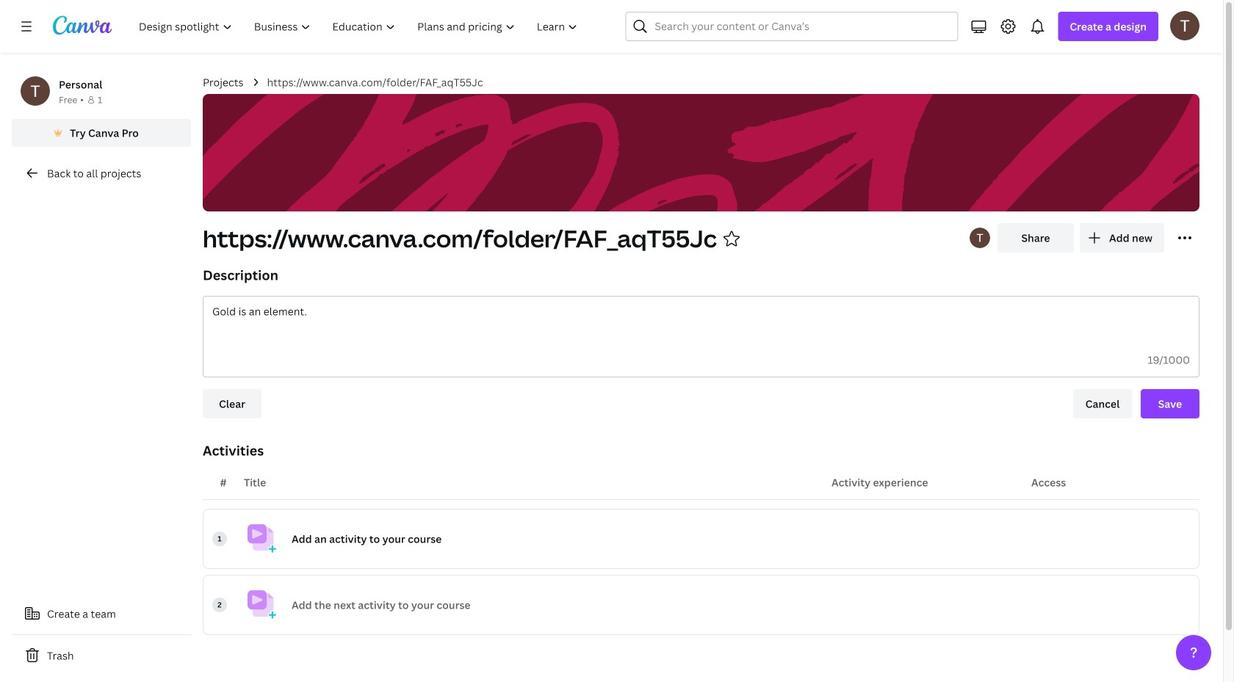 Task type: describe. For each thing, give the bounding box(es) containing it.
2 row from the top
[[203, 575, 1200, 636]]

19 out of 1,000 characters used element
[[1148, 353, 1191, 367]]

terry turtle image
[[1171, 11, 1200, 40]]



Task type: vqa. For each thing, say whether or not it's contained in the screenshot.
People link
no



Task type: locate. For each thing, give the bounding box(es) containing it.
Add a description to help team members understand what this course is about. text field
[[204, 297, 1199, 343]]

1 vertical spatial row
[[203, 575, 1200, 636]]

row
[[203, 509, 1200, 570], [203, 575, 1200, 636]]

0 vertical spatial row
[[203, 509, 1200, 570]]

top level navigation element
[[129, 12, 591, 41]]

None search field
[[626, 12, 959, 41]]

1 row from the top
[[203, 509, 1200, 570]]

Search search field
[[655, 12, 929, 40]]



